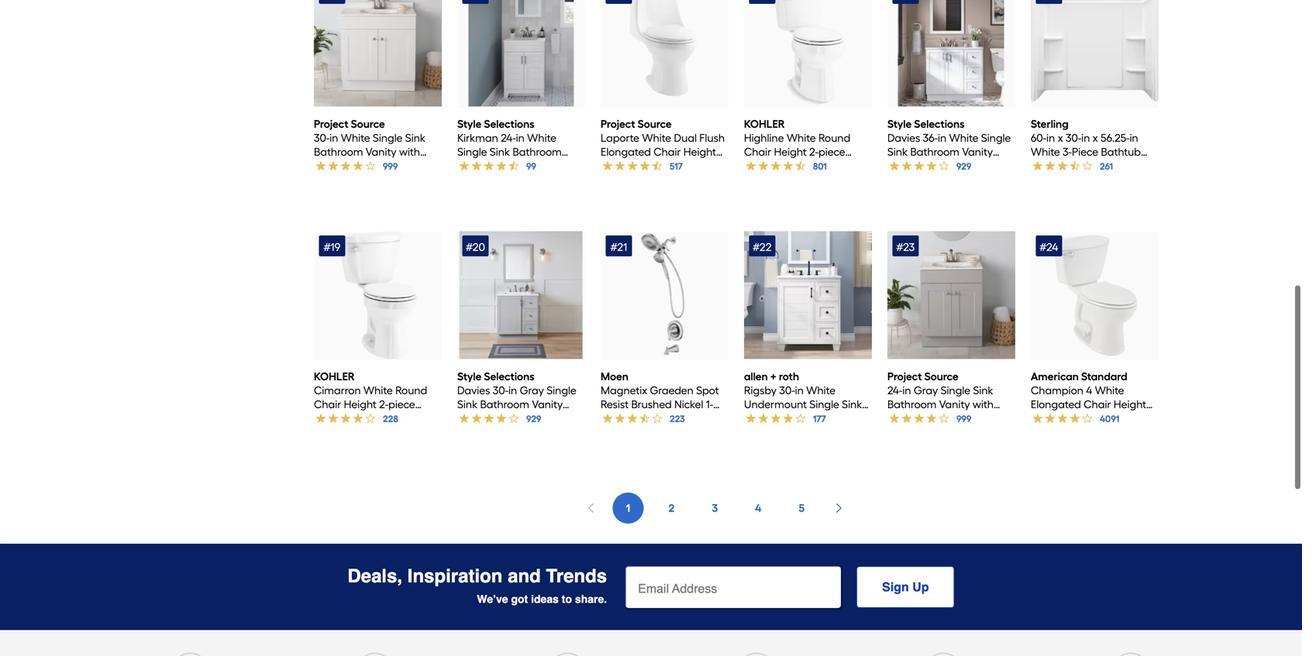 Task type: locate. For each thing, give the bounding box(es) containing it.
1 vertical spatial with
[[973, 398, 994, 411]]

source for gray
[[925, 370, 959, 383]]

source
[[351, 117, 385, 131], [638, 117, 672, 131], [925, 370, 959, 383]]

0 vertical spatial top
[[314, 173, 332, 187]]

999
[[383, 161, 398, 172], [957, 414, 972, 425]]

style selections
[[458, 117, 535, 131], [888, 117, 965, 131], [458, 370, 535, 383]]

kohler
[[744, 117, 785, 131], [314, 370, 355, 383]]

0 vertical spatial 999
[[383, 161, 398, 172]]

cultured inside the project source 30-in white single sink bathroom vanity with white cultured marble top
[[346, 159, 389, 173]]

top inside the project source 30-in white single sink bathroom vanity with white cultured marble top
[[314, 173, 332, 187]]

2 4.5 stars image from the left
[[601, 158, 684, 175]]

style for style selections link for style selections kirkman 24-in white single sink bathroom vanity with white cultured marble top (mirror included) #c52124m-ss image
[[458, 117, 482, 131]]

style selections kirkman 24-in white single sink bathroom vanity with white cultured marble top (mirror included) #c52124m-ss image
[[458, 0, 585, 106]]

4 stars image for #20
[[458, 411, 542, 428]]

project inside the project source 30-in white single sink bathroom vanity with white cultured marble top
[[314, 117, 349, 131]]

3-
[[1063, 145, 1073, 159]]

1 horizontal spatial kohler
[[744, 117, 785, 131]]

bathroom
[[314, 145, 363, 159], [888, 398, 937, 411]]

0 horizontal spatial kohler
[[314, 370, 355, 383]]

sink
[[405, 131, 426, 145], [974, 384, 994, 397]]

vanity
[[366, 145, 397, 159], [940, 398, 971, 411]]

4.5 stars image containing 99
[[458, 158, 537, 175]]

bathroom inside project source 24-in gray single sink bathroom vanity with white cultured marble top
[[888, 398, 937, 411]]

sink inside project source 24-in gray single sink bathroom vanity with white cultured marble top
[[974, 384, 994, 397]]

watersense
[[601, 159, 661, 173]]

kohler link up 228
[[314, 370, 442, 412]]

1 horizontal spatial project
[[601, 117, 636, 131]]

1 horizontal spatial vanity
[[940, 398, 971, 411]]

order status image
[[356, 653, 394, 657]]

4.5 stars image containing 801
[[744, 158, 828, 175]]

vanity inside the project source 30-in white single sink bathroom vanity with white cultured marble top
[[366, 145, 397, 159]]

999 inside the 4 stars image
[[957, 414, 972, 425]]

0 vertical spatial with
[[399, 145, 420, 159]]

4.5 stars image containing 517
[[601, 158, 684, 175]]

kohler for 228
[[314, 370, 355, 383]]

with
[[399, 145, 420, 159], [973, 398, 994, 411]]

1 vertical spatial single
[[941, 384, 971, 397]]

4 stars image containing 228
[[314, 411, 399, 428]]

project inside project source laporte white dual flush elongated chair height watersense toilet 12-in rough-in 1.1-gpf
[[601, 117, 636, 131]]

2 30- from the left
[[1066, 131, 1082, 145]]

top down 24-
[[888, 426, 906, 439]]

4091
[[1100, 414, 1120, 425]]

style
[[458, 117, 482, 131], [888, 117, 912, 131], [458, 370, 482, 383]]

single for white
[[373, 131, 403, 145]]

got
[[511, 594, 528, 606]]

1 x from the left
[[1058, 131, 1064, 145]]

cultured inside project source 24-in gray single sink bathroom vanity with white cultured marble top
[[920, 412, 963, 425]]

4 stars image for #19
[[314, 411, 399, 428]]

#22
[[753, 241, 772, 254]]

gray
[[914, 384, 939, 397]]

chevron left image
[[585, 503, 598, 515]]

2
[[669, 502, 675, 515]]

1 horizontal spatial bathroom
[[888, 398, 937, 411]]

1 vertical spatial bathroom
[[888, 398, 937, 411]]

single inside the project source 30-in white single sink bathroom vanity with white cultured marble top
[[373, 131, 403, 145]]

801
[[813, 161, 827, 172]]

kohler link up 801
[[744, 117, 872, 159]]

marble inside the project source 30-in white single sink bathroom vanity with white cultured marble top
[[391, 159, 426, 173]]

elongated
[[601, 145, 651, 159]]

source up gray
[[925, 370, 959, 383]]

1 vertical spatial marble
[[965, 412, 1000, 425]]

12-
[[692, 159, 705, 173]]

in inside project source laporte white dual flush elongated chair height watersense toilet 12-in rough-in 1.1-gpf
[[705, 159, 714, 173]]

3
[[712, 502, 719, 515]]

929 inside the 4 stars image
[[527, 414, 542, 425]]

2 horizontal spatial source
[[925, 370, 959, 383]]

929 for "style selections davies 30-in gray single sink bathroom vanity with white cultured marble top (mirror included) #c50j30m-ss" image
[[527, 414, 542, 425]]

american standard
[[1031, 370, 1128, 383]]

1 horizontal spatial 3.5 stars image
[[1031, 158, 1114, 175]]

trends
[[546, 566, 607, 587]]

standard
[[1082, 370, 1128, 383]]

4 stars image containing 177
[[744, 411, 827, 428]]

bathroom inside the project source 30-in white single sink bathroom vanity with white cultured marble top
[[314, 145, 363, 159]]

in
[[636, 173, 645, 187]]

223
[[670, 414, 685, 425]]

3.5 stars image
[[1031, 158, 1114, 175], [601, 411, 686, 428]]

dual
[[674, 131, 697, 145]]

sterling 60-in x 30-in x 56.25-in white 3-piece bathtub surround
[[1031, 117, 1142, 173]]

kohler for 801
[[744, 117, 785, 131]]

999 for white
[[383, 161, 398, 172]]

3.5 stars image containing 223
[[601, 411, 686, 428]]

allen + roth
[[744, 370, 800, 383]]

0 vertical spatial 929
[[957, 161, 972, 172]]

gift cards image
[[737, 653, 776, 657]]

#23
[[897, 241, 915, 254]]

project source laporte white dual flush elongated chair height watersense toilet 12-in rough-in 1.1-gpf #mt-20102p image
[[601, 0, 729, 106]]

white
[[341, 131, 370, 145], [642, 131, 672, 145], [1031, 145, 1061, 159], [314, 159, 343, 173], [888, 412, 917, 425]]

1 horizontal spatial with
[[973, 398, 994, 411]]

4.5 stars image for style selections
[[458, 158, 537, 175]]

0 horizontal spatial 3.5 stars image
[[601, 411, 686, 428]]

4 stars image
[[314, 158, 399, 175], [888, 158, 973, 175], [314, 411, 399, 428], [458, 411, 542, 428], [744, 411, 827, 428], [888, 411, 973, 428], [1031, 411, 1121, 428]]

0 horizontal spatial 999
[[383, 161, 398, 172]]

0 vertical spatial kohler link
[[744, 117, 872, 159]]

1 vertical spatial kohler link
[[314, 370, 442, 412]]

1 horizontal spatial source
[[638, 117, 672, 131]]

source inside the project source 30-in white single sink bathroom vanity with white cultured marble top
[[351, 117, 385, 131]]

929
[[957, 161, 972, 172], [527, 414, 542, 425]]

with for 30-in white single sink bathroom vanity with white cultured marble top
[[399, 145, 420, 159]]

inspiration
[[408, 566, 503, 587]]

5
[[799, 502, 805, 515]]

project inside project source 24-in gray single sink bathroom vanity with white cultured marble top
[[888, 370, 922, 383]]

4.5 stars image
[[458, 158, 537, 175], [601, 158, 684, 175], [744, 158, 828, 175]]

vanity inside project source 24-in gray single sink bathroom vanity with white cultured marble top
[[940, 398, 971, 411]]

x up piece
[[1093, 131, 1099, 145]]

0 vertical spatial kohler
[[744, 117, 785, 131]]

sterling 60-in x 30-in x 56.25-in white 3-piece bathtub surround #71374800-0 image
[[1031, 0, 1159, 106]]

0 horizontal spatial 4.5 stars image
[[458, 158, 537, 175]]

kohler cimarron white round chair height 2-piece watersense soft close toilet 12-in rough-in 1.28-gpf #31678-0 image
[[314, 231, 442, 359]]

0 horizontal spatial project
[[314, 117, 349, 131]]

#21
[[611, 241, 628, 254]]

0 vertical spatial bathroom
[[314, 145, 363, 159]]

0 horizontal spatial vanity
[[366, 145, 397, 159]]

gpf
[[661, 173, 681, 187]]

with inside the project source 30-in white single sink bathroom vanity with white cultured marble top
[[399, 145, 420, 159]]

sink for 24-in gray single sink bathroom vanity with white cultured marble top
[[974, 384, 994, 397]]

laporte
[[601, 131, 640, 145]]

style selections davies 30-in gray single sink bathroom vanity with white cultured marble top (mirror included) #c50j30m-ss image
[[458, 231, 585, 359]]

0 horizontal spatial 30-
[[314, 131, 330, 145]]

1 vertical spatial kohler
[[314, 370, 355, 383]]

0 horizontal spatial marble
[[391, 159, 426, 173]]

style selections link
[[458, 117, 585, 159], [888, 117, 1016, 159], [458, 370, 585, 412]]

1 vertical spatial vanity
[[940, 398, 971, 411]]

cultured for white
[[346, 159, 389, 173]]

top inside project source 24-in gray single sink bathroom vanity with white cultured marble top
[[888, 426, 906, 439]]

0 vertical spatial 3.5 stars image
[[1031, 158, 1114, 175]]

2 horizontal spatial project
[[888, 370, 922, 383]]

single
[[373, 131, 403, 145], [941, 384, 971, 397]]

0 horizontal spatial bathroom
[[314, 145, 363, 159]]

lowe's credit center image
[[549, 653, 587, 657]]

sink for 30-in white single sink bathroom vanity with white cultured marble top
[[405, 131, 426, 145]]

in
[[330, 131, 338, 145], [1047, 131, 1056, 145], [1082, 131, 1091, 145], [1130, 131, 1139, 145], [705, 159, 714, 173], [903, 384, 912, 397]]

style for style selections link for style selections davies 36-in white single sink bathroom vanity with white cultured marble top (mirror included) #c50136m-ss image
[[888, 117, 912, 131]]

source inside project source 24-in gray single sink bathroom vanity with white cultured marble top
[[925, 370, 959, 383]]

1 horizontal spatial 30-
[[1066, 131, 1082, 145]]

1 button
[[613, 493, 644, 524]]

cultured
[[346, 159, 389, 173], [920, 412, 963, 425]]

1 30- from the left
[[314, 131, 330, 145]]

project for laporte
[[601, 117, 636, 131]]

white inside the sterling 60-in x 30-in x 56.25-in white 3-piece bathtub surround
[[1031, 145, 1061, 159]]

3.5 stars image containing 261
[[1031, 158, 1114, 175]]

top for 24-in gray single sink bathroom vanity with white cultured marble top
[[888, 426, 906, 439]]

0 horizontal spatial kohler link
[[314, 370, 442, 412]]

1 vertical spatial cultured
[[920, 412, 963, 425]]

in inside the project source 30-in white single sink bathroom vanity with white cultured marble top
[[330, 131, 338, 145]]

1 4.5 stars image from the left
[[458, 158, 537, 175]]

source inside project source laporte white dual flush elongated chair height watersense toilet 12-in rough-in 1.1-gpf
[[638, 117, 672, 131]]

kohler link
[[744, 117, 872, 159], [314, 370, 442, 412]]

top
[[314, 173, 332, 187], [888, 426, 906, 439]]

selections for style selections link for style selections davies 36-in white single sink bathroom vanity with white cultured marble top (mirror included) #c50136m-ss image
[[915, 117, 965, 131]]

1 horizontal spatial sink
[[974, 384, 994, 397]]

177
[[813, 414, 827, 425]]

with inside project source 24-in gray single sink bathroom vanity with white cultured marble top
[[973, 398, 994, 411]]

0 vertical spatial sink
[[405, 131, 426, 145]]

source up the chair
[[638, 117, 672, 131]]

sink inside the project source 30-in white single sink bathroom vanity with white cultured marble top
[[405, 131, 426, 145]]

project
[[314, 117, 349, 131], [601, 117, 636, 131], [888, 370, 922, 383]]

1 horizontal spatial cultured
[[920, 412, 963, 425]]

0 horizontal spatial with
[[399, 145, 420, 159]]

0 horizontal spatial single
[[373, 131, 403, 145]]

5 button
[[787, 493, 818, 524]]

source down project source 30-in white single sink bathroom vanity with white cultured marble top #r38 vbcu3018 image
[[351, 117, 385, 131]]

0 horizontal spatial 929
[[527, 414, 542, 425]]

0 vertical spatial marble
[[391, 159, 426, 173]]

0 horizontal spatial sink
[[405, 131, 426, 145]]

marble inside project source 24-in gray single sink bathroom vanity with white cultured marble top
[[965, 412, 1000, 425]]

vanity for white
[[366, 145, 397, 159]]

x up 3-
[[1058, 131, 1064, 145]]

source for white
[[351, 117, 385, 131]]

top up #19
[[314, 173, 332, 187]]

x
[[1058, 131, 1064, 145], [1093, 131, 1099, 145]]

1 horizontal spatial 929
[[957, 161, 972, 172]]

4 stars image containing 4091
[[1031, 411, 1121, 428]]

0 horizontal spatial cultured
[[346, 159, 389, 173]]

allen + roth link
[[744, 370, 872, 412]]

228
[[383, 414, 398, 425]]

0 horizontal spatial top
[[314, 173, 332, 187]]

1 horizontal spatial single
[[941, 384, 971, 397]]

1 vertical spatial 929
[[527, 414, 542, 425]]

4
[[756, 502, 762, 515]]

517
[[670, 161, 683, 172]]

30-
[[314, 131, 330, 145], [1066, 131, 1082, 145]]

to
[[562, 594, 572, 606]]

0 horizontal spatial source
[[351, 117, 385, 131]]

1 horizontal spatial 4.5 stars image
[[601, 158, 684, 175]]

allen
[[744, 370, 768, 383]]

style selections for style selections link for style selections davies 36-in white single sink bathroom vanity with white cultured marble top (mirror included) #c50136m-ss image
[[888, 117, 965, 131]]

1 horizontal spatial top
[[888, 426, 906, 439]]

1 vertical spatial 999
[[957, 414, 972, 425]]

0 vertical spatial cultured
[[346, 159, 389, 173]]

1 horizontal spatial kohler link
[[744, 117, 872, 159]]

0 vertical spatial vanity
[[366, 145, 397, 159]]

1 horizontal spatial 999
[[957, 414, 972, 425]]

we've
[[477, 594, 508, 606]]

bathroom for gray
[[888, 398, 937, 411]]

1 horizontal spatial marble
[[965, 412, 1000, 425]]

2 horizontal spatial 4.5 stars image
[[744, 158, 828, 175]]

kohler link for 801
[[744, 117, 872, 159]]

marble
[[391, 159, 426, 173], [965, 412, 1000, 425]]

1 vertical spatial top
[[888, 426, 906, 439]]

1 vertical spatial 3.5 stars image
[[601, 411, 686, 428]]

in inside project source 24-in gray single sink bathroom vanity with white cultured marble top
[[903, 384, 912, 397]]

selections
[[484, 117, 535, 131], [915, 117, 965, 131], [484, 370, 535, 383]]

3 button
[[700, 493, 731, 524]]

261
[[1100, 161, 1114, 172]]

chevron right image
[[833, 503, 846, 515]]

single inside project source 24-in gray single sink bathroom vanity with white cultured marble top
[[941, 384, 971, 397]]

3 4.5 stars image from the left
[[744, 158, 828, 175]]

0 vertical spatial single
[[373, 131, 403, 145]]

0 horizontal spatial x
[[1058, 131, 1064, 145]]

1 horizontal spatial x
[[1093, 131, 1099, 145]]

1 vertical spatial sink
[[974, 384, 994, 397]]



Task type: vqa. For each thing, say whether or not it's contained in the screenshot.
Kohler link
yes



Task type: describe. For each thing, give the bounding box(es) containing it.
2 x from the left
[[1093, 131, 1099, 145]]

allen + roth rigsby 30-in white undermount single sink bathroom vanity with white engineered marble top #lws30gbv image
[[744, 231, 872, 359]]

60-
[[1031, 131, 1047, 145]]

56.25-
[[1101, 131, 1130, 145]]

sign up
[[883, 580, 929, 595]]

with for 24-in gray single sink bathroom vanity with white cultured marble top
[[973, 398, 994, 411]]

white inside project source laporte white dual flush elongated chair height watersense toilet 12-in rough-in 1.1-gpf
[[642, 131, 672, 145]]

999 for gray
[[957, 414, 972, 425]]

style selections for style selections link for style selections kirkman 24-in white single sink bathroom vanity with white cultured marble top (mirror included) #c52124m-ss image
[[458, 117, 535, 131]]

#24
[[1040, 241, 1059, 254]]

moen magnetix graeden spot resist brushed nickel 1-handle multi-head round bathtub and shower faucet valve included #82137srn image
[[601, 231, 729, 359]]

top for 30-in white single sink bathroom vanity with white cultured marble top
[[314, 173, 332, 187]]

+
[[771, 370, 777, 383]]

style selections davies 36-in white single sink bathroom vanity with white cultured marble top (mirror included) #c50136m-ss image
[[888, 0, 1016, 106]]

project source 30-in white single sink bathroom vanity with white cultured marble top
[[314, 117, 426, 187]]

installation services image
[[924, 653, 963, 657]]

american standard link
[[1031, 370, 1159, 412]]

project source 24-in gray single sink bathroom vanity with white cultured marble top
[[888, 370, 1000, 439]]

929 for style selections davies 36-in white single sink bathroom vanity with white cultured marble top (mirror included) #c50136m-ss image
[[957, 161, 972, 172]]

up
[[913, 580, 929, 595]]

4 stars image for #24
[[1031, 411, 1121, 428]]

cultured for gray
[[920, 412, 963, 425]]

rough-
[[601, 173, 636, 187]]

marble for project source 30-in white single sink bathroom vanity with white cultured marble top
[[391, 159, 426, 173]]

sterling
[[1031, 117, 1069, 131]]

sign up form
[[626, 567, 955, 610]]

source for dual
[[638, 117, 672, 131]]

piece
[[1073, 145, 1099, 159]]

project source 30-in white single sink bathroom vanity with white cultured marble top #r38 vbcu3018 image
[[314, 0, 442, 106]]

selections for style selections link for style selections kirkman 24-in white single sink bathroom vanity with white cultured marble top (mirror included) #c52124m-ss image
[[484, 117, 535, 131]]

Email Address email field
[[626, 567, 842, 609]]

selections for "style selections davies 30-in gray single sink bathroom vanity with white cultured marble top (mirror included) #c50j30m-ss" image's style selections link
[[484, 370, 535, 383]]

project source 24-in gray single sink bathroom vanity with white cultured marble top #r39 vbcu2418 image
[[888, 231, 1016, 359]]

project for 30-
[[314, 117, 349, 131]]

lowe's app image
[[1112, 653, 1151, 657]]

99
[[527, 161, 537, 172]]

4 stars image for #22
[[744, 411, 827, 428]]

deals,
[[348, 566, 403, 587]]

style selections link for "style selections davies 30-in gray single sink bathroom vanity with white cultured marble top (mirror included) #c50j30m-ss" image
[[458, 370, 585, 412]]

bathroom for white
[[314, 145, 363, 159]]

height
[[684, 145, 717, 159]]

4 button
[[743, 493, 774, 524]]

single for gray
[[941, 384, 971, 397]]

deals, inspiration and trends we've got ideas to share.
[[348, 566, 607, 606]]

3.5 stars image for sterling
[[1031, 158, 1114, 175]]

sign
[[883, 580, 910, 595]]

moen link
[[601, 370, 729, 412]]

24-
[[888, 384, 903, 397]]

ideas
[[531, 594, 559, 606]]

flush
[[700, 131, 725, 145]]

1.1-
[[648, 173, 661, 187]]

4 stars image for #23
[[888, 411, 973, 428]]

kohler highline white round chair height 2-piece watersense soft close toilet 12-in rough-in 1.28-gpf #k-30369-0 image
[[744, 0, 872, 106]]

chair
[[654, 145, 681, 159]]

4.5 stars image for kohler
[[744, 158, 828, 175]]

american standard champion 4 white elongated chair height 2-piece watersense soft close toilet 12-in rough-in 1.28-gpf #2793.128nts.020 image
[[1031, 231, 1159, 359]]

4.5 stars image for project source
[[601, 158, 684, 175]]

american
[[1031, 370, 1079, 383]]

2 button
[[657, 493, 688, 524]]

surround
[[1031, 159, 1077, 173]]

share.
[[575, 594, 607, 606]]

3.5 stars image for moen
[[601, 411, 686, 428]]

sign up button
[[857, 567, 955, 609]]

and
[[508, 566, 541, 587]]

project for 24-
[[888, 370, 922, 383]]

vanity for gray
[[940, 398, 971, 411]]

#20
[[466, 241, 485, 254]]

style selections link for style selections davies 36-in white single sink bathroom vanity with white cultured marble top (mirror included) #c50136m-ss image
[[888, 117, 1016, 159]]

1
[[626, 502, 631, 515]]

contact us & faq image
[[171, 653, 210, 657]]

white inside project source 24-in gray single sink bathroom vanity with white cultured marble top
[[888, 412, 917, 425]]

kohler link for 228
[[314, 370, 442, 412]]

moen
[[601, 370, 629, 383]]

style for "style selections davies 30-in gray single sink bathroom vanity with white cultured marble top (mirror included) #c50j30m-ss" image's style selections link
[[458, 370, 482, 383]]

toilet
[[664, 159, 690, 173]]

style selections link for style selections kirkman 24-in white single sink bathroom vanity with white cultured marble top (mirror included) #c52124m-ss image
[[458, 117, 585, 159]]

style selections for "style selections davies 30-in gray single sink bathroom vanity with white cultured marble top (mirror included) #c50j30m-ss" image's style selections link
[[458, 370, 535, 383]]

project source laporte white dual flush elongated chair height watersense toilet 12-in rough-in 1.1-gpf
[[601, 117, 725, 187]]

#19
[[324, 241, 341, 254]]

30- inside the sterling 60-in x 30-in x 56.25-in white 3-piece bathtub surround
[[1066, 131, 1082, 145]]

30- inside the project source 30-in white single sink bathroom vanity with white cultured marble top
[[314, 131, 330, 145]]

roth
[[779, 370, 800, 383]]

bathtub
[[1102, 145, 1142, 159]]

marble for project source 24-in gray single sink bathroom vanity with white cultured marble top
[[965, 412, 1000, 425]]



